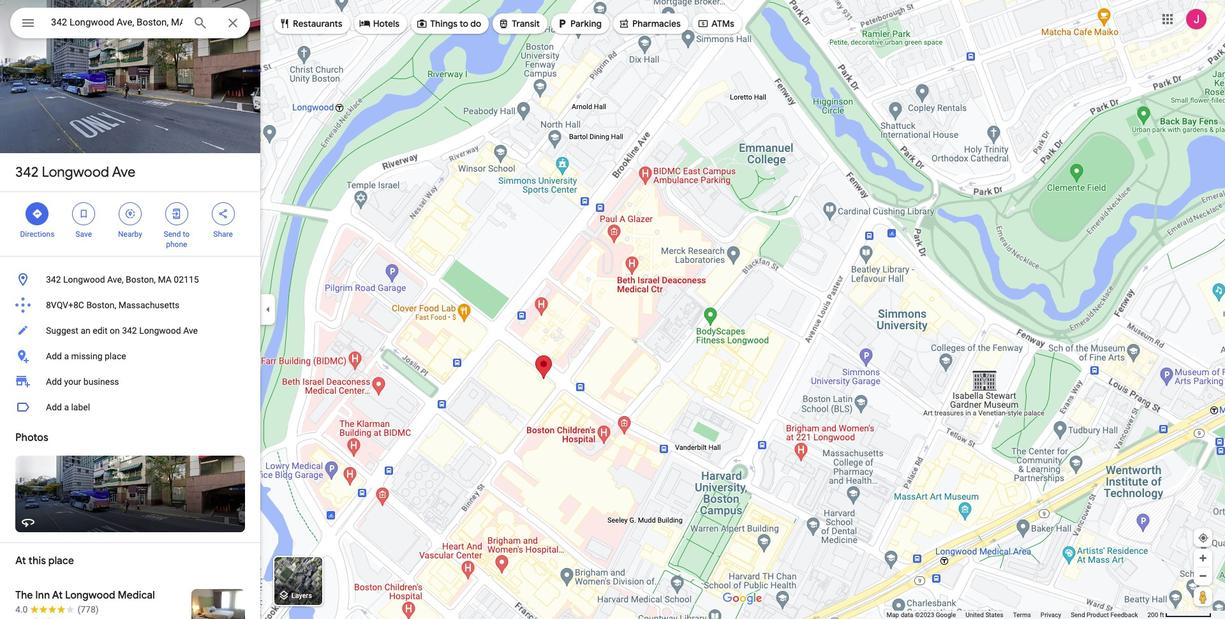 Task type: vqa. For each thing, say whether or not it's contained in the screenshot.
Boston,
yes



Task type: locate. For each thing, give the bounding box(es) containing it.
boston,
[[126, 275, 156, 285], [86, 300, 116, 310]]


[[32, 207, 43, 221]]

ft
[[1161, 612, 1165, 619]]

send inside the 'send to phone'
[[164, 230, 181, 239]]

1 vertical spatial boston,
[[86, 300, 116, 310]]

0 vertical spatial to
[[460, 18, 469, 29]]

ave inside button
[[183, 326, 198, 336]]

ave up 
[[112, 163, 136, 181]]

add left your
[[46, 377, 62, 387]]

0 vertical spatial at
[[15, 555, 26, 568]]

the inn at longwood medical
[[15, 589, 155, 602]]

1 vertical spatial 342
[[46, 275, 61, 285]]

add a label button
[[0, 395, 260, 420]]

show street view coverage image
[[1195, 587, 1213, 607]]

8vqv+8c
[[46, 300, 84, 310]]

longwood
[[42, 163, 109, 181], [63, 275, 105, 285], [139, 326, 181, 336], [65, 589, 115, 602]]

add
[[46, 351, 62, 361], [46, 377, 62, 387], [46, 402, 62, 412]]

zoom out image
[[1199, 571, 1209, 581]]

1 vertical spatial to
[[183, 230, 190, 239]]

0 horizontal spatial 342
[[15, 163, 39, 181]]

at
[[15, 555, 26, 568], [52, 589, 63, 602]]

a left label
[[64, 402, 69, 412]]

0 horizontal spatial to
[[183, 230, 190, 239]]

1 horizontal spatial at
[[52, 589, 63, 602]]

4.0 stars 778 reviews image
[[15, 603, 99, 616]]

place right this
[[48, 555, 74, 568]]

to up the "phone"
[[183, 230, 190, 239]]

1 vertical spatial ave
[[183, 326, 198, 336]]

1 add from the top
[[46, 351, 62, 361]]

1 horizontal spatial place
[[105, 351, 126, 361]]

do
[[471, 18, 482, 29]]

0 vertical spatial place
[[105, 351, 126, 361]]

4.0
[[15, 605, 28, 615]]

add for add a missing place
[[46, 351, 62, 361]]

0 horizontal spatial send
[[164, 230, 181, 239]]

1 horizontal spatial to
[[460, 18, 469, 29]]

0 vertical spatial add
[[46, 351, 62, 361]]

add your business
[[46, 377, 119, 387]]

send for send to phone
[[164, 230, 181, 239]]

 search field
[[10, 8, 250, 41]]

02115
[[174, 275, 199, 285]]

2 horizontal spatial 342
[[122, 326, 137, 336]]

0 horizontal spatial at
[[15, 555, 26, 568]]

nearby
[[118, 230, 142, 239]]

ave,
[[107, 275, 124, 285]]

1 vertical spatial at
[[52, 589, 63, 602]]

suggest an edit on 342 longwood ave
[[46, 326, 198, 336]]

privacy button
[[1041, 611, 1062, 619]]

0 vertical spatial boston,
[[126, 275, 156, 285]]

at up 4.0 stars 778 reviews image at the bottom of page
[[52, 589, 63, 602]]

send
[[164, 230, 181, 239], [1071, 612, 1086, 619]]

to inside the 'send to phone'
[[183, 230, 190, 239]]

1 horizontal spatial boston,
[[126, 275, 156, 285]]

0 horizontal spatial place
[[48, 555, 74, 568]]

send product feedback
[[1071, 612, 1139, 619]]

boston, up edit
[[86, 300, 116, 310]]

ave down 02115
[[183, 326, 198, 336]]

footer containing map data ©2023 google
[[887, 611, 1148, 619]]

0 vertical spatial send
[[164, 230, 181, 239]]

transit
[[512, 18, 540, 29]]

longwood up (778)
[[65, 589, 115, 602]]

add inside button
[[46, 402, 62, 412]]

send product feedback button
[[1071, 611, 1139, 619]]

send inside button
[[1071, 612, 1086, 619]]

send left product on the right bottom of the page
[[1071, 612, 1086, 619]]

google account: james peterson  
(james.peterson1902@gmail.com) image
[[1187, 9, 1207, 29]]

on
[[110, 326, 120, 336]]

directions
[[20, 230, 54, 239]]

send up the "phone"
[[164, 230, 181, 239]]

boston, left the ma
[[126, 275, 156, 285]]

342 right on
[[122, 326, 137, 336]]

ave
[[112, 163, 136, 181], [183, 326, 198, 336]]

collapse side panel image
[[261, 303, 275, 317]]

1 horizontal spatial ave
[[183, 326, 198, 336]]

map
[[887, 612, 900, 619]]

product
[[1087, 612, 1110, 619]]

at left this
[[15, 555, 26, 568]]

phone
[[166, 240, 187, 249]]

 pharmacies
[[619, 17, 681, 31]]

©2023
[[916, 612, 935, 619]]


[[416, 17, 428, 31]]

pharmacies
[[633, 18, 681, 29]]

add a missing place button
[[0, 344, 260, 369]]

add down suggest
[[46, 351, 62, 361]]

1 horizontal spatial 342
[[46, 275, 61, 285]]

1 vertical spatial place
[[48, 555, 74, 568]]

1 a from the top
[[64, 351, 69, 361]]

to left do
[[460, 18, 469, 29]]

footer
[[887, 611, 1148, 619]]

hotels
[[373, 18, 400, 29]]

None field
[[51, 15, 183, 30]]

342 for 342 longwood ave, boston, ma 02115
[[46, 275, 61, 285]]


[[171, 207, 182, 221]]

add inside 'button'
[[46, 351, 62, 361]]

342 up 
[[15, 163, 39, 181]]

2 a from the top
[[64, 402, 69, 412]]

a inside 'button'
[[64, 351, 69, 361]]

2 vertical spatial add
[[46, 402, 62, 412]]


[[359, 17, 371, 31]]


[[78, 207, 90, 221]]

parking
[[571, 18, 602, 29]]

2 vertical spatial 342
[[122, 326, 137, 336]]

ma
[[158, 275, 172, 285]]

a
[[64, 351, 69, 361], [64, 402, 69, 412]]

1 vertical spatial send
[[1071, 612, 1086, 619]]

a inside button
[[64, 402, 69, 412]]

to
[[460, 18, 469, 29], [183, 230, 190, 239]]

0 vertical spatial a
[[64, 351, 69, 361]]

342 longwood ave main content
[[0, 0, 260, 619]]

342 up 8vqv+8c
[[46, 275, 61, 285]]

feedback
[[1111, 612, 1139, 619]]

place down on
[[105, 351, 126, 361]]

3 add from the top
[[46, 402, 62, 412]]

save
[[76, 230, 92, 239]]

1 horizontal spatial send
[[1071, 612, 1086, 619]]

add a missing place
[[46, 351, 126, 361]]


[[498, 17, 510, 31]]


[[698, 17, 709, 31]]

0 horizontal spatial ave
[[112, 163, 136, 181]]

add left label
[[46, 402, 62, 412]]

add your business link
[[0, 369, 260, 395]]

0 horizontal spatial boston,
[[86, 300, 116, 310]]

 hotels
[[359, 17, 400, 31]]

2 add from the top
[[46, 377, 62, 387]]

1 vertical spatial a
[[64, 402, 69, 412]]

1 vertical spatial add
[[46, 377, 62, 387]]

a left missing
[[64, 351, 69, 361]]

atms
[[712, 18, 735, 29]]

 parking
[[557, 17, 602, 31]]

massachusetts
[[119, 300, 180, 310]]

8vqv+8c boston, massachusetts
[[46, 300, 180, 310]]

0 vertical spatial 342
[[15, 163, 39, 181]]



Task type: describe. For each thing, give the bounding box(es) containing it.
label
[[71, 402, 90, 412]]

add for add a label
[[46, 402, 62, 412]]

(778)
[[78, 605, 99, 615]]

business
[[84, 377, 119, 387]]

your
[[64, 377, 81, 387]]

terms
[[1014, 612, 1032, 619]]

medical
[[118, 589, 155, 602]]

missing
[[71, 351, 103, 361]]

show your location image
[[1198, 532, 1210, 544]]

a for missing
[[64, 351, 69, 361]]

data
[[901, 612, 914, 619]]

 button
[[10, 8, 46, 41]]

actions for 342 longwood ave region
[[0, 192, 260, 256]]

add a label
[[46, 402, 90, 412]]

states
[[986, 612, 1004, 619]]

to inside the ' things to do'
[[460, 18, 469, 29]]

 atms
[[698, 17, 735, 31]]

united states button
[[966, 611, 1004, 619]]

google
[[936, 612, 957, 619]]

200
[[1148, 612, 1159, 619]]

layers
[[292, 592, 312, 600]]

longwood up  at the left top of the page
[[42, 163, 109, 181]]

united states
[[966, 612, 1004, 619]]

a for label
[[64, 402, 69, 412]]

none field inside 342 longwood ave, boston, ma 02115 field
[[51, 15, 183, 30]]


[[20, 14, 36, 32]]

photos
[[15, 432, 48, 444]]

at this place
[[15, 555, 74, 568]]

 transit
[[498, 17, 540, 31]]


[[557, 17, 568, 31]]


[[279, 17, 291, 31]]

things
[[430, 18, 458, 29]]

longwood left ave,
[[63, 275, 105, 285]]

place inside 'button'
[[105, 351, 126, 361]]

privacy
[[1041, 612, 1062, 619]]

the
[[15, 589, 33, 602]]

edit
[[93, 326, 108, 336]]

map data ©2023 google
[[887, 612, 957, 619]]


[[217, 207, 229, 221]]

suggest an edit on 342 longwood ave button
[[0, 318, 260, 344]]

this
[[28, 555, 46, 568]]

342 longwood ave, boston, ma 02115
[[46, 275, 199, 285]]

boston, inside button
[[126, 275, 156, 285]]

200 ft
[[1148, 612, 1165, 619]]

 restaurants
[[279, 17, 343, 31]]

342 longwood ave, boston, ma 02115 button
[[0, 267, 260, 292]]

send for send product feedback
[[1071, 612, 1086, 619]]

boston, inside "button"
[[86, 300, 116, 310]]

restaurants
[[293, 18, 343, 29]]

8vqv+8c boston, massachusetts button
[[0, 292, 260, 318]]

 things to do
[[416, 17, 482, 31]]

united
[[966, 612, 984, 619]]

342 longwood ave
[[15, 163, 136, 181]]

200 ft button
[[1148, 612, 1212, 619]]

zoom in image
[[1199, 554, 1209, 563]]

add for add your business
[[46, 377, 62, 387]]

google maps element
[[0, 0, 1226, 619]]

footer inside google maps element
[[887, 611, 1148, 619]]

send to phone
[[164, 230, 190, 249]]

share
[[213, 230, 233, 239]]

longwood down 'massachusetts' at left
[[139, 326, 181, 336]]

inn
[[35, 589, 50, 602]]

suggest
[[46, 326, 79, 336]]

an
[[81, 326, 91, 336]]

0 vertical spatial ave
[[112, 163, 136, 181]]


[[124, 207, 136, 221]]


[[619, 17, 630, 31]]

342 for 342 longwood ave
[[15, 163, 39, 181]]

terms button
[[1014, 611, 1032, 619]]

342 Longwood Ave, Boston, MA 02115 field
[[10, 8, 250, 38]]



